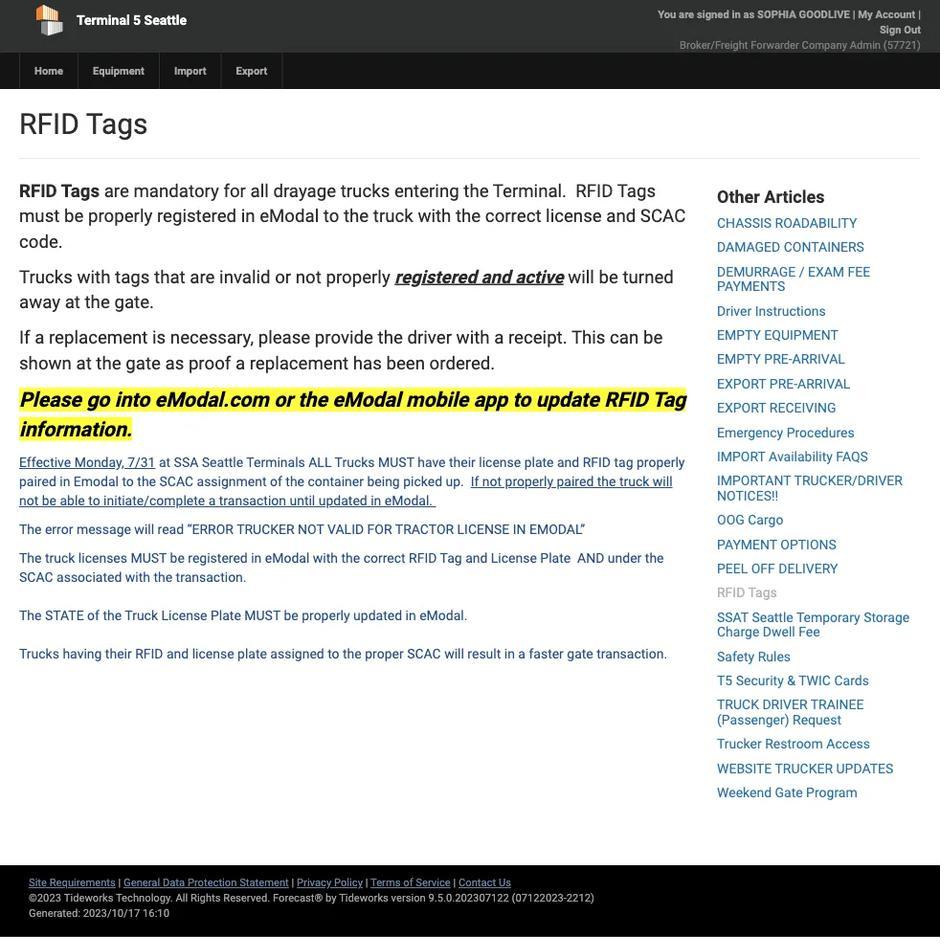 Task type: describe. For each thing, give the bounding box(es) containing it.
0 vertical spatial arrival
[[793, 352, 846, 367]]

all
[[251, 180, 269, 201]]

valid
[[328, 522, 364, 538]]

properly up trucks having their rfid and license plate assigned to the proper scac will result in a faster gate transaction.
[[302, 608, 350, 624]]

important
[[717, 473, 791, 489]]

with left tags
[[77, 266, 111, 287]]

correct inside the truck licenses must be registered in emodal with the correct rfid tag and license plate  and under the scac associated with the transaction.
[[364, 551, 406, 567]]

been
[[386, 352, 425, 373]]

a left receipt.
[[494, 327, 504, 348]]

tideworks
[[339, 892, 389, 905]]

away
[[19, 292, 60, 313]]

1 vertical spatial registered
[[395, 266, 477, 287]]

not for truck
[[19, 493, 39, 509]]

the left truck
[[103, 608, 122, 624]]

trucks inside 'at ssa seattle terminals all trucks must have their license plate and rfid tag properly paired in emodal to the scac assignment of the container being picked up.'
[[335, 455, 375, 471]]

in inside if not properly paired the truck will not be able to initiate/complete a transaction until updated in emodal.
[[371, 493, 381, 509]]

16:10
[[143, 907, 169, 920]]

registered inside the are mandatory for all drayage trucks entering the terminal.  rfid tags must be properly registered in emodal to the truck with the correct license and scac code.
[[157, 206, 237, 227]]

in inside the are mandatory for all drayage trucks entering the terminal.  rfid tags must be properly registered in emodal to the truck with the correct license and scac code.
[[241, 206, 255, 227]]

properly inside the are mandatory for all drayage trucks entering the terminal.  rfid tags must be properly registered in emodal to the truck with the correct license and scac code.
[[88, 206, 153, 227]]

of inside site requirements | general data protection statement | privacy policy | terms of service | contact us ©2023 tideworks technology. all rights reserved. forecast® by tideworks version 9.5.0.202307122 (07122023-2212) generated: 2023/10/17 16:10
[[403, 877, 413, 889]]

a down necessary, please
[[235, 352, 245, 373]]

app
[[474, 388, 508, 412]]

can
[[610, 327, 639, 348]]

correct inside the are mandatory for all drayage trucks entering the terminal.  rfid tags must be properly registered in emodal to the truck with the correct license and scac code.
[[485, 206, 542, 227]]

1 vertical spatial emodal.
[[420, 608, 468, 624]]

payment
[[717, 537, 778, 553]]

and down the state of the truck license plate must be properly updated in emodal.
[[167, 647, 189, 662]]

into
[[115, 388, 150, 412]]

fee
[[799, 624, 820, 640]]

the up until
[[286, 474, 305, 490]]

properly down the are mandatory for all drayage trucks entering the terminal.  rfid tags must be properly registered in emodal to the truck with the correct license and scac code. at the top of the page
[[326, 266, 391, 287]]

policy
[[334, 877, 363, 889]]

cargo
[[748, 512, 784, 528]]

go
[[86, 388, 110, 412]]

the inside will be turned away at the gate.
[[85, 292, 110, 313]]

temporary
[[797, 610, 861, 625]]

tags up code.
[[61, 180, 100, 201]]

emodal
[[74, 474, 119, 490]]

terminal 5 seattle
[[77, 12, 187, 28]]

1 vertical spatial replacement
[[250, 352, 349, 373]]

the truck licenses must be registered in emodal with the correct rfid tag and license plate  and under the scac associated with the transaction.
[[19, 551, 664, 586]]

as inside if a replacement is necessary, please provide the driver with a receipt. this can be shown at the gate as proof a replacement has been ordered.
[[165, 352, 184, 373]]

damaged containers link
[[717, 240, 865, 255]]

has
[[353, 352, 382, 373]]

be up assigned
[[284, 608, 299, 624]]

trucker
[[717, 736, 762, 752]]

will inside if not properly paired the truck will not be able to initiate/complete a transaction until updated in emodal.
[[653, 474, 673, 490]]

in right the result
[[505, 647, 515, 662]]

trucker restroom access link
[[717, 736, 871, 752]]

the up 'been'
[[378, 327, 403, 348]]

import
[[717, 449, 766, 465]]

0 vertical spatial pre-
[[765, 352, 793, 367]]

security
[[736, 673, 784, 689]]

initiate/complete
[[104, 493, 205, 509]]

at inside 'at ssa seattle terminals all trucks must have their license plate and rfid tag properly paired in emodal to the scac assignment of the container being picked up.'
[[159, 455, 171, 471]]

demurrage
[[717, 264, 796, 280]]

rfid inside other articles chassis roadability damaged containers demurrage / exam fee payments driver instructions empty equipment empty pre-arrival export pre-arrival export receiving emergency procedures import availability faqs important trucker/driver notices!! oog cargo payment options peel off delivery rfid tags ssat seattle temporary storage charge dwell fee safety rules t5 security & twic cards truck driver trainee (passenger) request trucker restroom access website trucker updates weekend gate program
[[717, 585, 745, 601]]

properly inside 'at ssa seattle terminals all trucks must have their license plate and rfid tag properly paired in emodal to the scac assignment of the container being picked up.'
[[637, 455, 685, 471]]

1 vertical spatial license
[[161, 608, 207, 624]]

must
[[19, 206, 60, 227]]

as inside you are signed in as sophia goodlive | my account | sign out broker/freight forwarder company admin (57721)
[[744, 8, 755, 21]]

rfid inside please go into emodal.com or the emodal mobile app to update rfid tag information.
[[604, 388, 648, 412]]

5
[[133, 12, 141, 28]]

emodal. inside if not properly paired the truck will not be able to initiate/complete a transaction until updated in emodal.
[[385, 493, 433, 509]]

| up out at the top right of page
[[919, 8, 921, 21]]

1 vertical spatial transaction.
[[597, 647, 668, 662]]

transaction. inside the truck licenses must be registered in emodal with the correct rfid tag and license plate  and under the scac associated with the transaction.
[[176, 570, 247, 586]]

to inside the are mandatory for all drayage trucks entering the terminal.  rfid tags must be properly registered in emodal to the truck with the correct license and scac code.
[[324, 206, 339, 227]]

driver
[[717, 303, 752, 319]]

the left proper
[[343, 647, 362, 662]]

the down valid
[[341, 551, 360, 567]]

privacy
[[297, 877, 332, 889]]

instructions
[[755, 303, 826, 319]]

by
[[326, 892, 337, 905]]

1 empty from the top
[[717, 327, 761, 343]]

with down not
[[313, 551, 338, 567]]

plate inside the truck licenses must be registered in emodal with the correct rfid tag and license plate  and under the scac associated with the transaction.
[[540, 551, 571, 567]]

general
[[124, 877, 160, 889]]

driver
[[408, 327, 452, 348]]

(07122023-
[[512, 892, 567, 905]]

off
[[752, 561, 776, 577]]

or inside please go into emodal.com or the emodal mobile app to update rfid tag information.
[[274, 388, 293, 412]]

chassis roadability link
[[717, 215, 858, 231]]

us
[[499, 877, 511, 889]]

1 vertical spatial their
[[105, 647, 132, 662]]

| up 9.5.0.202307122
[[453, 877, 456, 889]]

are inside you are signed in as sophia goodlive | my account | sign out broker/freight forwarder company admin (57721)
[[679, 8, 695, 21]]

with inside if a replacement is necessary, please provide the driver with a receipt. this can be shown at the gate as proof a replacement has been ordered.
[[456, 327, 490, 348]]

emergency procedures link
[[717, 425, 855, 440]]

exam
[[808, 264, 845, 280]]

a left faster
[[518, 647, 526, 662]]

the for the truck licenses must be registered in emodal with the correct rfid tag and license plate  and under the scac associated with the transaction.
[[19, 551, 42, 567]]

1 vertical spatial of
[[87, 608, 100, 624]]

important trucker/driver notices!! link
[[717, 473, 903, 504]]

the down 7/31
[[137, 474, 156, 490]]

(57721)
[[884, 39, 921, 51]]

are mandatory for all drayage trucks entering the terminal.  rfid tags must be properly registered in emodal to the truck with the correct license and scac code.
[[19, 180, 686, 252]]

export
[[236, 65, 268, 77]]

1 horizontal spatial are
[[190, 266, 215, 287]]

read
[[158, 522, 184, 538]]

to right assigned
[[328, 647, 340, 662]]

all
[[176, 892, 188, 905]]

not for invalid
[[296, 266, 322, 287]]

assignment
[[197, 474, 267, 490]]

1 vertical spatial updated
[[354, 608, 402, 624]]

effective monday, 7/31
[[19, 455, 156, 471]]

turned
[[623, 266, 674, 287]]

the inside please go into emodal.com or the emodal mobile app to update rfid tag information.
[[298, 388, 328, 412]]

if for a
[[19, 327, 30, 348]]

0 vertical spatial or
[[275, 266, 291, 287]]

requirements
[[50, 877, 116, 889]]

of inside 'at ssa seattle terminals all trucks must have their license plate and rfid tag properly paired in emodal to the scac assignment of the container being picked up.'
[[270, 474, 282, 490]]

paired inside 'at ssa seattle terminals all trucks must have their license plate and rfid tag properly paired in emodal to the scac assignment of the container being picked up.'
[[19, 474, 56, 490]]

truck driver trainee (passenger) request link
[[717, 697, 864, 728]]

terms
[[371, 877, 401, 889]]

2 rfid tags from the top
[[19, 180, 100, 201]]

weekend
[[717, 785, 772, 801]]

safety rules link
[[717, 649, 791, 665]]

in
[[513, 522, 526, 538]]

| left general
[[118, 877, 121, 889]]

message
[[77, 522, 131, 538]]

©2023 tideworks
[[29, 892, 113, 905]]

the right under
[[645, 551, 664, 567]]

0 horizontal spatial plate
[[211, 608, 241, 624]]

empty equipment link
[[717, 327, 839, 343]]

| up tideworks at the bottom of page
[[366, 877, 368, 889]]

1 vertical spatial not
[[483, 474, 502, 490]]

updates
[[837, 761, 894, 777]]

updated inside if not properly paired the truck will not be able to initiate/complete a transaction until updated in emodal.
[[319, 493, 368, 509]]

import link
[[159, 53, 221, 89]]

2 vertical spatial must
[[244, 608, 281, 624]]

will left read
[[134, 522, 154, 538]]

protection
[[188, 877, 237, 889]]

empty pre-arrival link
[[717, 352, 846, 367]]

for
[[224, 180, 246, 201]]

0 horizontal spatial replacement
[[49, 327, 148, 348]]

tag for update
[[652, 388, 686, 412]]

a up shown
[[35, 327, 44, 348]]

payments
[[717, 279, 786, 295]]

oog
[[717, 512, 745, 528]]

necessary, please
[[170, 327, 311, 348]]

in inside the truck licenses must be registered in emodal with the correct rfid tag and license plate  and under the scac associated with the transaction.
[[251, 551, 262, 567]]

safety
[[717, 649, 755, 665]]

gate for as
[[126, 352, 161, 373]]

emodal inside please go into emodal.com or the emodal mobile app to update rfid tag information.
[[333, 388, 401, 412]]

truck
[[717, 697, 759, 713]]

in up trucks having their rfid and license plate assigned to the proper scac will result in a faster gate transaction.
[[406, 608, 416, 624]]

my
[[858, 8, 873, 21]]

site
[[29, 877, 47, 889]]

version
[[391, 892, 426, 905]]

broker/freight
[[680, 39, 748, 51]]

terminal 5 seattle link
[[19, 0, 378, 40]]

with up truck
[[125, 570, 150, 586]]

until
[[290, 493, 315, 509]]

| up forecast®
[[292, 877, 294, 889]]

chassis
[[717, 215, 772, 231]]

1 vertical spatial pre-
[[770, 376, 798, 392]]

faqs
[[836, 449, 869, 465]]

twic
[[799, 673, 831, 689]]

trucker inside other articles chassis roadability damaged containers demurrage / exam fee payments driver instructions empty equipment empty pre-arrival export pre-arrival export receiving emergency procedures import availability faqs important trucker/driver notices!! oog cargo payment options peel off delivery rfid tags ssat seattle temporary storage charge dwell fee safety rules t5 security & twic cards truck driver trainee (passenger) request trucker restroom access website trucker updates weekend gate program
[[775, 761, 833, 777]]

| left the my
[[853, 8, 856, 21]]

the down trucks
[[344, 206, 369, 227]]

1 export from the top
[[717, 376, 767, 392]]

and left active
[[481, 266, 511, 287]]

you are signed in as sophia goodlive | my account | sign out broker/freight forwarder company admin (57721)
[[658, 8, 921, 51]]

code.
[[19, 231, 63, 252]]

invalid
[[219, 266, 271, 287]]

and inside the truck licenses must be registered in emodal with the correct rfid tag and license plate  and under the scac associated with the transaction.
[[466, 551, 488, 567]]

license inside the are mandatory for all drayage trucks entering the terminal.  rfid tags must be properly registered in emodal to the truck with the correct license and scac code.
[[546, 206, 602, 227]]

tags
[[115, 266, 150, 287]]



Task type: locate. For each thing, give the bounding box(es) containing it.
0 horizontal spatial tag
[[440, 551, 462, 567]]

error
[[45, 522, 73, 538]]

assigned
[[270, 647, 324, 662]]

out
[[904, 23, 921, 36]]

associated
[[57, 570, 122, 586]]

tag for correct
[[440, 551, 462, 567]]

1 horizontal spatial tag
[[652, 388, 686, 412]]

trucks up the away
[[19, 266, 73, 287]]

arrival up receiving
[[798, 376, 851, 392]]

1 horizontal spatial of
[[270, 474, 282, 490]]

and inside the are mandatory for all drayage trucks entering the terminal.  rfid tags must be properly registered in emodal to the truck with the correct license and scac code.
[[607, 206, 636, 227]]

0 horizontal spatial not
[[19, 493, 39, 509]]

are left mandatory
[[104, 180, 129, 201]]

able
[[60, 493, 85, 509]]

in inside 'at ssa seattle terminals all trucks must have their license plate and rfid tag properly paired in emodal to the scac assignment of the container being picked up.'
[[60, 474, 70, 490]]

export link
[[221, 53, 282, 89]]

seattle inside 'at ssa seattle terminals all trucks must have their license plate and rfid tag properly paired in emodal to the scac assignment of the container being picked up.'
[[202, 455, 243, 471]]

be down read
[[170, 551, 185, 567]]

options
[[781, 537, 837, 553]]

must inside 'at ssa seattle terminals all trucks must have their license plate and rfid tag properly paired in emodal to the scac assignment of the container being picked up.'
[[378, 455, 414, 471]]

0 vertical spatial the
[[19, 522, 42, 538]]

are inside the are mandatory for all drayage trucks entering the terminal.  rfid tags must be properly registered in emodal to the truck with the correct license and scac code.
[[104, 180, 129, 201]]

access
[[827, 736, 871, 752]]

entering
[[394, 180, 459, 201]]

truck
[[373, 206, 414, 227], [620, 474, 650, 490], [45, 551, 75, 567]]

0 horizontal spatial if
[[19, 327, 30, 348]]

plate down 'update' on the right top of the page
[[525, 455, 554, 471]]

driver instructions link
[[717, 303, 826, 319]]

0 horizontal spatial their
[[105, 647, 132, 662]]

the up truck
[[154, 570, 173, 586]]

tags inside the are mandatory for all drayage trucks entering the terminal.  rfid tags must be properly registered in emodal to the truck with the correct license and scac code.
[[617, 180, 656, 201]]

if for not
[[471, 474, 479, 490]]

(passenger)
[[717, 712, 790, 728]]

scac inside the are mandatory for all drayage trucks entering the terminal.  rfid tags must be properly registered in emodal to the truck with the correct license and scac code.
[[641, 206, 686, 227]]

/
[[799, 264, 805, 280]]

0 vertical spatial empty
[[717, 327, 761, 343]]

1 horizontal spatial transaction.
[[597, 647, 668, 662]]

peel off delivery link
[[717, 561, 838, 577]]

0 horizontal spatial trucker
[[237, 522, 295, 538]]

1 horizontal spatial plate
[[540, 551, 571, 567]]

0 horizontal spatial of
[[87, 608, 100, 624]]

1 vertical spatial arrival
[[798, 376, 851, 392]]

0 vertical spatial rfid tags
[[19, 107, 148, 141]]

import availability faqs link
[[717, 449, 869, 465]]

be inside will be turned away at the gate.
[[599, 266, 619, 287]]

ssat seattle temporary storage charge dwell fee link
[[717, 610, 910, 640]]

arrival down "equipment"
[[793, 352, 846, 367]]

transaction. down "error
[[176, 570, 247, 586]]

with inside the are mandatory for all drayage trucks entering the terminal.  rfid tags must be properly registered in emodal to the truck with the correct license and scac code.
[[418, 206, 451, 227]]

the right entering
[[464, 180, 489, 201]]

2 horizontal spatial seattle
[[752, 610, 794, 625]]

in inside you are signed in as sophia goodlive | my account | sign out broker/freight forwarder company admin (57721)
[[732, 8, 741, 21]]

reserved.
[[223, 892, 270, 905]]

trucks with tags that are invalid or not properly registered and active
[[19, 266, 564, 287]]

1 vertical spatial are
[[104, 180, 129, 201]]

2 vertical spatial are
[[190, 266, 215, 287]]

0 vertical spatial at
[[65, 292, 80, 313]]

with down entering
[[418, 206, 451, 227]]

terms of service link
[[371, 877, 451, 889]]

and down the license
[[466, 551, 488, 567]]

1 horizontal spatial license
[[491, 551, 537, 567]]

2 vertical spatial seattle
[[752, 610, 794, 625]]

1 horizontal spatial license
[[479, 455, 521, 471]]

seattle up assignment
[[202, 455, 243, 471]]

updated down container
[[319, 493, 368, 509]]

0 vertical spatial tag
[[652, 388, 686, 412]]

gate
[[126, 352, 161, 373], [567, 647, 594, 662]]

emodal down 'drayage'
[[260, 206, 319, 227]]

1 vertical spatial if
[[471, 474, 479, 490]]

2212)
[[567, 892, 595, 905]]

rfid tags up must
[[19, 180, 100, 201]]

at inside if a replacement is necessary, please provide the driver with a receipt. this can be shown at the gate as proof a replacement has been ordered.
[[76, 352, 92, 373]]

tag
[[652, 388, 686, 412], [440, 551, 462, 567]]

if not properly paired the truck will not be able to initiate/complete a transaction until updated in emodal.
[[19, 474, 673, 509]]

plate down the state of the truck license plate must be properly updated in emodal.
[[238, 647, 267, 662]]

1 vertical spatial trucks
[[335, 455, 375, 471]]

seattle for ssa
[[202, 455, 243, 471]]

storage
[[864, 610, 910, 625]]

tag
[[614, 455, 634, 471]]

2 empty from the top
[[717, 352, 761, 367]]

correct up active
[[485, 206, 542, 227]]

plate inside 'at ssa seattle terminals all trucks must have their license plate and rfid tag properly paired in emodal to the scac assignment of the container being picked up.'
[[525, 455, 554, 471]]

update
[[536, 388, 599, 412]]

0 vertical spatial not
[[296, 266, 322, 287]]

0 vertical spatial emodal
[[260, 206, 319, 227]]

must up assigned
[[244, 608, 281, 624]]

to inside please go into emodal.com or the emodal mobile app to update rfid tag information.
[[513, 388, 531, 412]]

data
[[163, 877, 185, 889]]

1 vertical spatial tag
[[440, 551, 462, 567]]

with up ordered.
[[456, 327, 490, 348]]

scac inside the truck licenses must be registered in emodal with the correct rfid tag and license plate  and under the scac associated with the transaction.
[[19, 570, 53, 586]]

of right state
[[87, 608, 100, 624]]

be inside if a replacement is necessary, please provide the driver with a receipt. this can be shown at the gate as proof a replacement has been ordered.
[[644, 327, 663, 348]]

1 the from the top
[[19, 522, 42, 538]]

the inside the truck licenses must be registered in emodal with the correct rfid tag and license plate  and under the scac associated with the transaction.
[[19, 551, 42, 567]]

truck down trucks
[[373, 206, 414, 227]]

will left notices!!
[[653, 474, 673, 490]]

2 horizontal spatial must
[[378, 455, 414, 471]]

1 vertical spatial gate
[[567, 647, 594, 662]]

trucks for license
[[19, 647, 59, 662]]

the up go
[[96, 352, 121, 373]]

emodal.
[[385, 493, 433, 509], [420, 608, 468, 624]]

trucks left having
[[19, 647, 59, 662]]

rules
[[758, 649, 791, 665]]

are right you
[[679, 8, 695, 21]]

7/31
[[128, 455, 156, 471]]

scac up turned
[[641, 206, 686, 227]]

gate inside if a replacement is necessary, please provide the driver with a receipt. this can be shown at the gate as proof a replacement has been ordered.
[[126, 352, 161, 373]]

emodal down the 'has'
[[333, 388, 401, 412]]

not right up.
[[483, 474, 502, 490]]

information.
[[19, 417, 132, 441]]

if up shown
[[19, 327, 30, 348]]

to right "app"
[[513, 388, 531, 412]]

tags down equipment link at the left top
[[86, 107, 148, 141]]

to
[[324, 206, 339, 227], [513, 388, 531, 412], [122, 474, 134, 490], [88, 493, 100, 509], [328, 647, 340, 662]]

in down the error message will read "error trucker not valid for tractor license in emodal"
[[251, 551, 262, 567]]

seattle for 5
[[144, 12, 187, 28]]

faster
[[529, 647, 564, 662]]

if inside if not properly paired the truck will not be able to initiate/complete a transaction until updated in emodal.
[[471, 474, 479, 490]]

terminal
[[77, 12, 130, 28]]

truck inside if not properly paired the truck will not be able to initiate/complete a transaction until updated in emodal.
[[620, 474, 650, 490]]

tractor
[[395, 522, 454, 538]]

tags
[[86, 107, 148, 141], [61, 180, 100, 201], [617, 180, 656, 201], [749, 585, 778, 601]]

0 vertical spatial plate
[[540, 551, 571, 567]]

be left turned
[[599, 266, 619, 287]]

1 vertical spatial seattle
[[202, 455, 243, 471]]

0 vertical spatial export
[[717, 376, 767, 392]]

2 vertical spatial at
[[159, 455, 171, 471]]

not down "effective" at the left
[[19, 493, 39, 509]]

the left state
[[19, 608, 42, 624]]

2 horizontal spatial license
[[546, 206, 602, 227]]

damaged
[[717, 240, 781, 255]]

license inside 'at ssa seattle terminals all trucks must have their license plate and rfid tag properly paired in emodal to the scac assignment of the container being picked up.'
[[479, 455, 521, 471]]

1 vertical spatial the
[[19, 551, 42, 567]]

will left the result
[[445, 647, 464, 662]]

1 vertical spatial export
[[717, 400, 767, 416]]

that
[[154, 266, 186, 287]]

roadability
[[775, 215, 858, 231]]

1 vertical spatial emodal
[[333, 388, 401, 412]]

truck inside the truck licenses must be registered in emodal with the correct rfid tag and license plate  and under the scac associated with the transaction.
[[45, 551, 75, 567]]

the left the licenses
[[19, 551, 42, 567]]

to down 7/31
[[122, 474, 134, 490]]

1 paired from the left
[[19, 474, 56, 490]]

ordered.
[[430, 352, 495, 373]]

and up turned
[[607, 206, 636, 227]]

1 horizontal spatial not
[[296, 266, 322, 287]]

1 horizontal spatial their
[[449, 455, 476, 471]]

rfid inside the are mandatory for all drayage trucks entering the terminal.  rfid tags must be properly registered in emodal to the truck with the correct license and scac code.
[[576, 180, 613, 201]]

please go into emodal.com or the emodal mobile app to update rfid tag information.
[[19, 388, 686, 441]]

0 vertical spatial updated
[[319, 493, 368, 509]]

emodal. down tractor
[[420, 608, 468, 624]]

truck
[[125, 608, 158, 624]]

picked
[[403, 474, 443, 490]]

registered down mandatory
[[157, 206, 237, 227]]

be inside the truck licenses must be registered in emodal with the correct rfid tag and license plate  and under the scac associated with the transaction.
[[170, 551, 185, 567]]

scac down ssa
[[159, 474, 194, 490]]

of down terminals
[[270, 474, 282, 490]]

properly down mandatory
[[88, 206, 153, 227]]

transaction
[[219, 493, 286, 509]]

scac inside 'at ssa seattle terminals all trucks must have their license plate and rfid tag properly paired in emodal to the scac assignment of the container being picked up.'
[[159, 474, 194, 490]]

plate
[[525, 455, 554, 471], [238, 647, 267, 662]]

paired up emodal"
[[557, 474, 594, 490]]

and inside 'at ssa seattle terminals all trucks must have their license plate and rfid tag properly paired in emodal to the scac assignment of the container being picked up.'
[[557, 455, 580, 471]]

proper
[[365, 647, 404, 662]]

0 vertical spatial plate
[[525, 455, 554, 471]]

empty down driver
[[717, 327, 761, 343]]

2 vertical spatial emodal
[[265, 551, 310, 567]]

pre- down empty pre-arrival link on the right of the page
[[770, 376, 798, 392]]

be inside the are mandatory for all drayage trucks entering the terminal.  rfid tags must be properly registered in emodal to the truck with the correct license and scac code.
[[64, 206, 84, 227]]

will inside will be turned away at the gate.
[[568, 266, 595, 287]]

must up being
[[378, 455, 414, 471]]

be inside if not properly paired the truck will not be able to initiate/complete a transaction until updated in emodal.
[[42, 493, 57, 509]]

0 vertical spatial are
[[679, 8, 695, 21]]

0 horizontal spatial transaction.
[[176, 570, 247, 586]]

0 vertical spatial registered
[[157, 206, 237, 227]]

properly inside if not properly paired the truck will not be able to initiate/complete a transaction until updated in emodal.
[[505, 474, 554, 490]]

site requirements link
[[29, 877, 116, 889]]

tag inside please go into emodal.com or the emodal mobile app to update rfid tag information.
[[652, 388, 686, 412]]

rfid inside 'at ssa seattle terminals all trucks must have their license plate and rfid tag properly paired in emodal to the scac assignment of the container being picked up.'
[[583, 455, 611, 471]]

1 vertical spatial plate
[[238, 647, 267, 662]]

emodal.com
[[155, 388, 269, 412]]

1 vertical spatial truck
[[620, 474, 650, 490]]

plate down emodal"
[[540, 551, 571, 567]]

3 the from the top
[[19, 608, 42, 624]]

registered inside the truck licenses must be registered in emodal with the correct rfid tag and license plate  and under the scac associated with the transaction.
[[188, 551, 248, 567]]

trucker down the restroom
[[775, 761, 833, 777]]

2 vertical spatial trucks
[[19, 647, 59, 662]]

seattle right 5
[[144, 12, 187, 28]]

emodal down the error message will read "error trucker not valid for tractor license in emodal"
[[265, 551, 310, 567]]

tags inside other articles chassis roadability damaged containers demurrage / exam fee payments driver instructions empty equipment empty pre-arrival export pre-arrival export receiving emergency procedures import availability faqs important trucker/driver notices!! oog cargo payment options peel off delivery rfid tags ssat seattle temporary storage charge dwell fee safety rules t5 security & twic cards truck driver trainee (passenger) request trucker restroom access website trucker updates weekend gate program
[[749, 585, 778, 601]]

generated:
[[29, 907, 80, 920]]

must inside the truck licenses must be registered in emodal with the correct rfid tag and license plate  and under the scac associated with the transaction.
[[131, 551, 167, 567]]

trucker/driver
[[795, 473, 903, 489]]

2 vertical spatial of
[[403, 877, 413, 889]]

0 vertical spatial trucker
[[237, 522, 295, 538]]

1 horizontal spatial trucker
[[775, 761, 833, 777]]

containers
[[784, 240, 865, 255]]

0 vertical spatial replacement
[[49, 327, 148, 348]]

0 horizontal spatial truck
[[45, 551, 75, 567]]

registered up "driver"
[[395, 266, 477, 287]]

account
[[876, 8, 916, 21]]

truck down 'tag' at the right of page
[[620, 474, 650, 490]]

general data protection statement link
[[124, 877, 289, 889]]

updated up proper
[[354, 608, 402, 624]]

pre- down 'empty equipment' link at right top
[[765, 352, 793, 367]]

2 horizontal spatial of
[[403, 877, 413, 889]]

trucker down transaction
[[237, 522, 295, 538]]

0 vertical spatial seattle
[[144, 12, 187, 28]]

license inside the truck licenses must be registered in emodal with the correct rfid tag and license plate  and under the scac associated with the transaction.
[[491, 551, 537, 567]]

0 horizontal spatial correct
[[364, 551, 406, 567]]

registered
[[157, 206, 237, 227], [395, 266, 477, 287], [188, 551, 248, 567]]

to inside 'at ssa seattle terminals all trucks must have their license plate and rfid tag properly paired in emodal to the scac assignment of the container being picked up.'
[[122, 474, 134, 490]]

1 horizontal spatial correct
[[485, 206, 542, 227]]

paired inside if not properly paired the truck will not be able to initiate/complete a transaction until updated in emodal.
[[557, 474, 594, 490]]

the for the state of the truck license plate must be properly updated in emodal.
[[19, 608, 42, 624]]

replacement down gate.
[[49, 327, 148, 348]]

license up active
[[546, 206, 602, 227]]

2 export from the top
[[717, 400, 767, 416]]

0 horizontal spatial license
[[161, 608, 207, 624]]

a down assignment
[[209, 493, 216, 509]]

to inside if not properly paired the truck will not be able to initiate/complete a transaction until updated in emodal.
[[88, 493, 100, 509]]

1 vertical spatial trucker
[[775, 761, 833, 777]]

if inside if a replacement is necessary, please provide the driver with a receipt. this can be shown at the gate as proof a replacement has been ordered.
[[19, 327, 30, 348]]

the
[[19, 522, 42, 538], [19, 551, 42, 567], [19, 608, 42, 624]]

0 vertical spatial emodal.
[[385, 493, 433, 509]]

the inside if not properly paired the truck will not be able to initiate/complete a transaction until updated in emodal.
[[597, 474, 616, 490]]

0 horizontal spatial must
[[131, 551, 167, 567]]

program
[[807, 785, 858, 801]]

technology.
[[116, 892, 173, 905]]

having
[[63, 647, 102, 662]]

or up terminals
[[274, 388, 293, 412]]

1 vertical spatial at
[[76, 352, 92, 373]]

at inside will be turned away at the gate.
[[65, 292, 80, 313]]

trucks up container
[[335, 455, 375, 471]]

0 vertical spatial transaction.
[[176, 570, 247, 586]]

contact us link
[[459, 877, 511, 889]]

notices!!
[[717, 488, 779, 504]]

the for the error message will read "error trucker not valid for tractor license in emodal"
[[19, 522, 42, 538]]

seattle inside other articles chassis roadability damaged containers demurrage / exam fee payments driver instructions empty equipment empty pre-arrival export pre-arrival export receiving emergency procedures import availability faqs important trucker/driver notices!! oog cargo payment options peel off delivery rfid tags ssat seattle temporary storage charge dwell fee safety rules t5 security & twic cards truck driver trainee (passenger) request trucker restroom access website trucker updates weekend gate program
[[752, 610, 794, 625]]

0 horizontal spatial plate
[[238, 647, 267, 662]]

a inside if not properly paired the truck will not be able to initiate/complete a transaction until updated in emodal.
[[209, 493, 216, 509]]

0 vertical spatial of
[[270, 474, 282, 490]]

in up able
[[60, 474, 70, 490]]

0 horizontal spatial gate
[[126, 352, 161, 373]]

be right can
[[644, 327, 663, 348]]

1 horizontal spatial as
[[744, 8, 755, 21]]

gate down is
[[126, 352, 161, 373]]

to down 'drayage'
[[324, 206, 339, 227]]

export up emergency
[[717, 400, 767, 416]]

export up "export receiving" link
[[717, 376, 767, 392]]

sign out link
[[880, 23, 921, 36]]

be left able
[[42, 493, 57, 509]]

not
[[298, 522, 324, 538]]

proof
[[189, 352, 231, 373]]

rfid inside the truck licenses must be registered in emodal with the correct rfid tag and license plate  and under the scac associated with the transaction.
[[409, 551, 437, 567]]

in down the all
[[241, 206, 255, 227]]

at ssa seattle terminals all trucks must have their license plate and rfid tag properly paired in emodal to the scac assignment of the container being picked up.
[[19, 455, 685, 490]]

as left "sophia"
[[744, 8, 755, 21]]

license right truck
[[161, 608, 207, 624]]

other
[[717, 187, 760, 207]]

emodal inside the truck licenses must be registered in emodal with the correct rfid tag and license plate  and under the scac associated with the transaction.
[[265, 551, 310, 567]]

2 horizontal spatial not
[[483, 474, 502, 490]]

1 vertical spatial correct
[[364, 551, 406, 567]]

1 horizontal spatial replacement
[[250, 352, 349, 373]]

1 vertical spatial rfid tags
[[19, 180, 100, 201]]

1 rfid tags from the top
[[19, 107, 148, 141]]

mandatory
[[134, 180, 219, 201]]

0 vertical spatial their
[[449, 455, 476, 471]]

emodal inside the are mandatory for all drayage trucks entering the terminal.  rfid tags must be properly registered in emodal to the truck with the correct license and scac code.
[[260, 206, 319, 227]]

0 vertical spatial truck
[[373, 206, 414, 227]]

website trucker updates link
[[717, 761, 894, 777]]

the down entering
[[456, 206, 481, 227]]

t5
[[717, 673, 733, 689]]

statement
[[240, 877, 289, 889]]

shown
[[19, 352, 72, 373]]

privacy policy link
[[297, 877, 363, 889]]

1 horizontal spatial truck
[[373, 206, 414, 227]]

scac right proper
[[407, 647, 441, 662]]

0 horizontal spatial as
[[165, 352, 184, 373]]

or right invalid
[[275, 266, 291, 287]]

their inside 'at ssa seattle terminals all trucks must have their license plate and rfid tag properly paired in emodal to the scac assignment of the container being picked up.'
[[449, 455, 476, 471]]

1 horizontal spatial must
[[244, 608, 281, 624]]

1 horizontal spatial seattle
[[202, 455, 243, 471]]

2 paired from the left
[[557, 474, 594, 490]]

transaction. right faster
[[597, 647, 668, 662]]

2 vertical spatial the
[[19, 608, 42, 624]]

properly right 'tag' at the right of page
[[637, 455, 685, 471]]

0 horizontal spatial paired
[[19, 474, 56, 490]]

at right the away
[[65, 292, 80, 313]]

at left ssa
[[159, 455, 171, 471]]

2 vertical spatial truck
[[45, 551, 75, 567]]

trucks for invalid
[[19, 266, 73, 287]]

in
[[732, 8, 741, 21], [241, 206, 255, 227], [60, 474, 70, 490], [371, 493, 381, 509], [251, 551, 262, 567], [406, 608, 416, 624], [505, 647, 515, 662]]

the left gate.
[[85, 292, 110, 313]]

license down "app"
[[479, 455, 521, 471]]

emodal. down picked
[[385, 493, 433, 509]]

1 vertical spatial must
[[131, 551, 167, 567]]

trucks
[[19, 266, 73, 287], [335, 455, 375, 471], [19, 647, 59, 662]]

correct down for
[[364, 551, 406, 567]]

0 horizontal spatial license
[[192, 647, 234, 662]]

2 vertical spatial not
[[19, 493, 39, 509]]

gate.
[[114, 292, 154, 313]]

0 vertical spatial must
[[378, 455, 414, 471]]

truck inside the are mandatory for all drayage trucks entering the terminal.  rfid tags must be properly registered in emodal to the truck with the correct license and scac code.
[[373, 206, 414, 227]]

for
[[367, 522, 392, 538]]

must down read
[[131, 551, 167, 567]]

2 horizontal spatial truck
[[620, 474, 650, 490]]

scac
[[641, 206, 686, 227], [159, 474, 194, 490], [19, 570, 53, 586], [407, 647, 441, 662]]

tag inside the truck licenses must be registered in emodal with the correct rfid tag and license plate  and under the scac associated with the transaction.
[[440, 551, 462, 567]]

1 vertical spatial license
[[479, 455, 521, 471]]

1 horizontal spatial gate
[[567, 647, 594, 662]]

trucks
[[341, 180, 390, 201]]

result
[[468, 647, 501, 662]]

will right active
[[568, 266, 595, 287]]

gate for transaction.
[[567, 647, 594, 662]]

1 vertical spatial plate
[[211, 608, 241, 624]]

2 the from the top
[[19, 551, 42, 567]]

in right signed
[[732, 8, 741, 21]]

import
[[174, 65, 207, 77]]

paired down "effective" at the left
[[19, 474, 56, 490]]

with
[[418, 206, 451, 227], [77, 266, 111, 287], [456, 327, 490, 348], [313, 551, 338, 567], [125, 570, 150, 586]]



Task type: vqa. For each thing, say whether or not it's contained in the screenshot.
Into
yes



